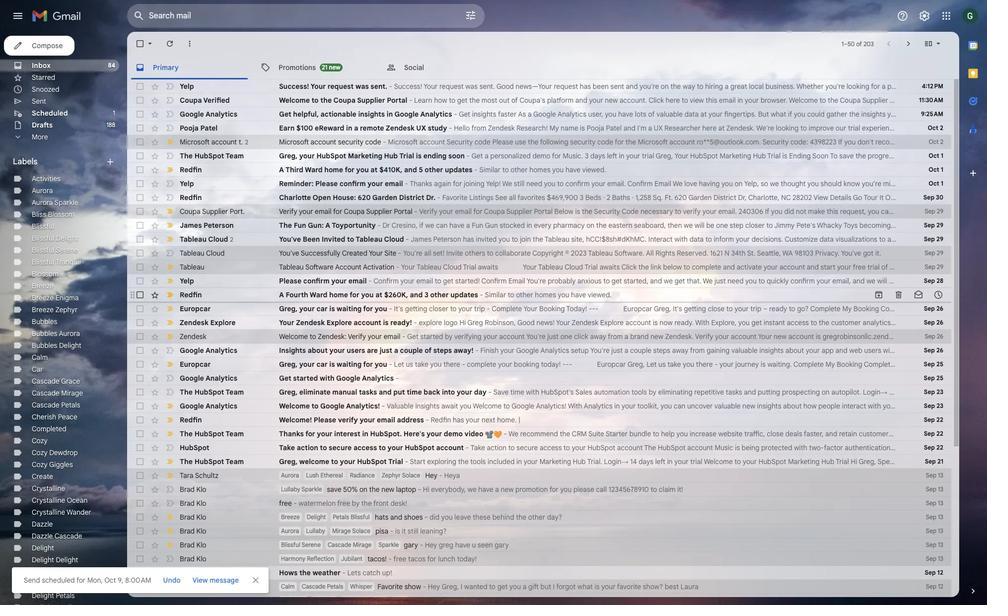 Task type: describe. For each thing, give the bounding box(es) containing it.
hub left trial.
[[573, 457, 586, 466]]

21 inside promotions, 21 new messages, tab
[[322, 63, 327, 71]]

sep for fifth row from the bottom of the page
[[926, 541, 936, 549]]

1 vertical spatial save
[[327, 485, 341, 494]]

wa
[[782, 249, 793, 258]]

manual
[[332, 388, 357, 397]]

bubbles for delight
[[32, 341, 57, 350]]

1 let from the left
[[394, 360, 404, 369]]

33 ͏ from the left
[[577, 416, 579, 425]]

started,
[[624, 277, 648, 286]]

charlotte open house: 620 garden district dr. - favorite listings see all favorites $469,900 3 beds · 2 baths · 1,258 sq. ft. 620 garden district dr, charlotte, nc 28202 view details go tour it open house sat
[[279, 193, 937, 202]]

0 horizontal spatial thanks
[[279, 430, 304, 438]]

days right music.
[[590, 151, 605, 160]]

84
[[108, 62, 115, 69]]

25 row from the top
[[127, 413, 951, 427]]

team for greg, welcome to your hubspot trial - start exploring the tools included in your marketing hub trial. login→ 14 days left in your trial welcome to your hubspot marketing hub trial hi greg, spend the next 14 days discovering
[[226, 457, 244, 466]]

1 fun from the left
[[294, 221, 306, 230]]

sep 26 for insights about your users are just a couple of steps away! - finish your google analytics setup you're just a couple steps away from gaining valuable insights about your app and web users with google analytics. now that y
[[924, 347, 943, 354]]

0 vertical spatial valuable
[[657, 110, 683, 119]]

1 trip from the left
[[474, 304, 485, 313]]

great
[[730, 82, 747, 91]]

0 horizontal spatial users
[[347, 346, 365, 355]]

0 vertical spatial demo
[[532, 151, 550, 160]]

your down "$410k,"
[[368, 179, 383, 188]]

team for greg, your hubspot marketing hub trial is ending soon - get a personalized demo for music. 3 days left in your trial greg, your hubspot marketing hub trial is ending soon to save the progress you've made in the marke
[[226, 151, 244, 160]]

alert containing send scheduled for mon, oct 9, 8:00 am
[[12, 23, 971, 593]]

booking down web at the bottom right
[[837, 360, 862, 369]]

26 for greg, your car is waiting for you - it's getting closer to your trip - complete your booking today! --- ‌ ‌ ‌ ‌ ‌ ‌ ‌ ‌ ‌ ‌ ‌ ‌ ‌ europcar greg, it's getting close to your trip – ready to go? complete my booking complete booking
[[936, 305, 943, 312]]

message
[[210, 576, 239, 585]]

0 vertical spatial name
[[561, 124, 578, 133]]

2 vertical spatial has
[[453, 416, 464, 425]]

0 vertical spatial will
[[695, 221, 705, 230]]

2 it's from the left
[[673, 304, 682, 313]]

crm
[[572, 430, 587, 438]]

1 horizontal spatial thanks
[[410, 179, 432, 188]]

3 ͏ from the left
[[524, 416, 526, 425]]

sep for row containing coupa supplier port.
[[925, 208, 935, 215]]

1 horizontal spatial today!
[[541, 360, 561, 369]]

2 us from the left
[[658, 360, 666, 369]]

1 district from the left
[[399, 193, 424, 202]]

17 row from the top
[[127, 302, 951, 316]]

verify up gaining
[[695, 332, 713, 341]]

1 pooja from the left
[[180, 124, 199, 133]]

your up promotion
[[524, 457, 538, 466]]

hi for your zendesk explore account is ready! - explore logo hi greg robinson, good news! your zendesk explore account is now ready. with explore, you get instant access to the customer analytics that matter—and the deeper u
[[459, 318, 466, 327]]

1 horizontal spatial peterson
[[433, 235, 461, 244]]

leave
[[454, 513, 471, 522]]

sep for 16th row from the bottom
[[924, 388, 935, 396]]

let's
[[936, 263, 954, 272]]

0 horizontal spatial demo
[[444, 430, 463, 438]]

29 for you've been invited to tableau cloud - james peterson has invited you to join the tableau site, hcc!$8sh#dkhmc. interact with data to inform your decisions. customize data visualizations to answer your questions. share di
[[936, 235, 943, 243]]

brad for favorite
[[180, 582, 195, 591]]

questions.
[[928, 235, 960, 244]]

and down the desk!
[[390, 513, 402, 522]]

you down eliminating at the right bottom
[[661, 402, 672, 411]]

84 ͏ from the left
[[668, 416, 670, 425]]

0 horizontal spatial email
[[508, 277, 525, 286]]

sep for 21th row
[[924, 360, 935, 368]]

0 vertical spatial all
[[509, 193, 516, 202]]

0 horizontal spatial security
[[447, 138, 473, 146]]

data down view
[[685, 110, 699, 119]]

1 time from the left
[[407, 388, 422, 397]]

61 ͏ from the left
[[627, 416, 629, 425]]

2 horizontal spatial how
[[939, 110, 952, 119]]

below
[[663, 263, 682, 272]]

web
[[849, 346, 862, 355]]

gift
[[528, 582, 539, 591]]

68 ͏ from the left
[[640, 416, 641, 425]]

1 horizontal spatial users
[[864, 346, 881, 355]]

cresino,
[[392, 221, 418, 230]]

verify right zendesk:
[[348, 332, 366, 341]]

0 vertical spatial email
[[654, 179, 671, 188]]

0 horizontal spatial be
[[706, 221, 714, 230]]

lush inside the labels navigation
[[56, 579, 71, 588]]

38 ͏ from the left
[[586, 416, 588, 425]]

you left the leave at left bottom
[[441, 513, 453, 522]]

with right the interact
[[868, 402, 881, 411]]

0 vertical spatial login→
[[863, 388, 887, 397]]

sep 12 for 37th row
[[926, 583, 943, 590]]

welcome up helpful,
[[279, 96, 310, 105]]

redfin for charlotte open house: 620 garden district dr.
[[180, 193, 202, 202]]

your up third
[[299, 151, 315, 160]]

sep for 17th row from the top
[[924, 305, 935, 312]]

the down don't
[[856, 151, 866, 160]]

cascade petals inside the labels navigation
[[32, 401, 80, 410]]

0 vertical spatial see
[[495, 193, 507, 202]]

coupa up actionable
[[333, 96, 356, 105]]

1 vertical spatial tools
[[470, 457, 486, 466]]

your up app,
[[933, 388, 947, 397]]

2 horizontal spatial users
[[954, 110, 971, 119]]

cascade down 'mirage solace'
[[328, 541, 351, 549]]

we right yelp!
[[502, 179, 512, 188]]

delight down delight lush link
[[32, 591, 54, 600]]

oct for similar to other homes you have viewed. ‌ ‌ ‌ ‌ ‌ ‌ ‌ ‌ ‌ ‌ ‌ ‌ ‌ ‌ ‌ ‌ ‌ ‌ ‌ ‌ ‌ ‌ ‌ ‌ ‌ ‌ ‌ ‌ ‌ ‌ ‌ ‌ ‌ ‌ ‌ ‌ ‌ ‌ ‌ ‌ ‌ ‌ ‌ ‌ ‌ ‌ ‌ ‌ ‌ ‌ ‌ ‌ ‌ ‌ ‌ ‌ ‌ ‌ ‌ ‌
[[929, 166, 939, 173]]

whether
[[797, 82, 824, 91]]

you down stocked
[[499, 235, 510, 244]]

refresh image
[[165, 39, 175, 49]]

3 13 from the top
[[938, 500, 943, 507]]

1 620 from the left
[[358, 193, 371, 202]]

0 horizontal spatial access
[[353, 443, 377, 452]]

your down start
[[817, 277, 831, 286]]

now
[[955, 346, 969, 355]]

your down greg, eliminate manual tasks and put time back into your day - save time with hubspot's sales automation tools by eliminating repetitive tasks and putting prospecting on autopilot. login→ 12 days left in your trial scale yo
[[622, 402, 636, 411]]

1 horizontal spatial looking
[[847, 82, 869, 91]]

sep for 24th row
[[924, 402, 935, 410]]

37 ͏ from the left
[[584, 416, 586, 425]]

we right so
[[770, 179, 779, 188]]

get up earn
[[279, 110, 291, 119]]

2 inside microsoft account t. 2
[[245, 138, 248, 146]]

complete up 'analytics'
[[881, 304, 911, 313]]

0 vertical spatial peterson
[[204, 221, 234, 230]]

aurora down aurora "link"
[[32, 198, 53, 207]]

1 vertical spatial valuable
[[731, 346, 758, 355]]

the hubspot team for greg, eliminate manual tasks and put time back into your day - save time with hubspot's sales automation tools by eliminating repetitive tasks and putting prospecting on autopilot. login→ 12 days left in your trial scale yo
[[180, 388, 244, 397]]

1 row from the top
[[127, 79, 987, 93]]

your up 34th on the top right of the page
[[736, 235, 750, 244]]

row containing coupa supplier port.
[[127, 205, 951, 218]]

software
[[305, 263, 334, 272]]

account down robinson,
[[499, 332, 525, 341]]

important according to google magic. switch for a fourth ward home for you at $260k, and 3 other updates - similar to other homes you have viewed. ‌ ‌ ‌ ‌ ‌ ‌ ‌ ‌ ‌ ‌ ‌ ‌ ‌ ‌ ‌ ‌ ‌ ‌ ‌ ‌ ‌ ‌ ‌ ‌ ‌ ‌ ‌ ‌ ‌ ‌ ‌ ‌ ‌ ‌ ‌ ‌ ‌ ‌ ‌ ‌ ‌ ‌ ‌ ‌ ‌ ‌ ‌ ‌ ‌ ‌ ‌ ‌ ‌ ‌ ‌ ‌ ‌ ‌ ‌ ‌ ‌ ‌ ‌ ‌ ‌ ‌ ‌ ‌ ‌ ‌ ‌ ‌ ‌ ‌ ‌ ‌ ‌ ‌ ‌ ‌ ‌
[[165, 290, 175, 300]]

1 · from the left
[[603, 193, 605, 202]]

ereward
[[315, 124, 344, 133]]

get left instant
[[752, 318, 762, 327]]

row containing zendesk
[[127, 330, 987, 344]]

oct for hello from zendesk research! my name is pooja patel and i'm a ux researcher here at zendesk. we're looking to improve our trial experience and want to hear from you! w
[[928, 124, 938, 132]]

79 ͏ from the left
[[659, 416, 661, 425]]

not important switch for insights about your users are just a couple of steps away!
[[165, 346, 175, 356]]

2 success! from the left
[[394, 82, 422, 91]]

5 ͏ from the left
[[528, 416, 529, 425]]

oct 2 for microsoft account security code - microsoft account security code please use the following security code for the microsoft account ro**5@outlook.com. security code: 4398223 if you don't recognize the microsoft account ro*
[[929, 138, 943, 145]]

verify down charlotte
[[279, 207, 297, 216]]

46 ͏ from the left
[[600, 416, 602, 425]]

breeze for breeze enigma
[[32, 293, 54, 302]]

brad klo for hats
[[180, 513, 206, 522]]

0 vertical spatial what
[[771, 110, 786, 119]]

2 horizontal spatial all
[[899, 277, 906, 286]]

calm inside row
[[281, 583, 295, 590]]

2 vertical spatial mirage
[[353, 541, 371, 549]]

you've for you've successfully created your site - you're all set! invite others to collaborate copyright © 2023 tableau software. all rights reserved. 1621 n 34th st. seattle, wa 98103 privacy. you've got it.
[[279, 249, 299, 258]]

undo alert
[[159, 572, 185, 589]]

0 horizontal spatial looking
[[776, 124, 799, 133]]

sep 29 for the fun gun: a toyportunity - dr cresino, if we can have a fun gun stocked in every pharmacy on the eastern seaboard, then we will be one step closer to jimmy pete's whacky toys becoming a household name
[[924, 221, 943, 229]]

0 horizontal spatial next
[[482, 416, 495, 425]]

the right use
[[528, 138, 538, 146]]

2 horizontal spatial access
[[787, 318, 809, 327]]

1 horizontal spatial name
[[933, 221, 951, 230]]

explore,
[[711, 318, 737, 327]]

cloud down invite
[[443, 263, 462, 272]]

it!
[[677, 485, 683, 494]]

important according to google magic. switch for welcome to google analytics! - valuable insights await you welcome to google analytics! with analytics in your toolkit, you can uncover valuable new insights about how people interact with your website, your app, and acros
[[165, 401, 175, 411]]

joining
[[464, 179, 484, 188]]

🧡 image
[[493, 430, 502, 439]]

0 vertical spatial zendesk.
[[726, 124, 755, 133]]

1 horizontal spatial if
[[838, 138, 843, 146]]

2 · from the left
[[632, 193, 634, 202]]

deeper
[[960, 318, 983, 327]]

you up jimmy
[[771, 207, 783, 216]]

i'm
[[637, 124, 647, 133]]

your down seattle,
[[764, 263, 778, 272]]

leaning?
[[420, 527, 447, 536]]

greg, up third
[[279, 151, 298, 160]]

2 vertical spatial valuable
[[714, 402, 741, 411]]

13 for hey greg have u seen gary
[[938, 541, 943, 549]]

sep 13 for pisa - is it still leaning?
[[926, 527, 943, 535]]

pharmacy
[[553, 221, 585, 230]]

supplier up stocked
[[506, 207, 532, 216]]

2 14 from the left
[[928, 457, 934, 466]]

aurora up harmony
[[281, 527, 299, 535]]

the hubspot team for greg, welcome to your hubspot trial - start exploring the tools included in your marketing hub trial. login→ 14 days left in your trial welcome to your hubspot marketing hub trial hi greg, spend the next 14 days discovering
[[180, 457, 244, 466]]

platform
[[547, 96, 574, 105]]

1 steps from the left
[[433, 346, 452, 355]]

brad klo for favorite
[[180, 582, 206, 591]]

1 explore from the left
[[210, 318, 236, 327]]

2 vertical spatial can
[[674, 402, 685, 411]]

not important switch for greg, eliminate manual tasks and put time back into your day
[[165, 387, 175, 397]]

insights up waiting.
[[759, 346, 784, 355]]

0 vertical spatial email.
[[607, 179, 626, 188]]

snoozed
[[32, 85, 59, 94]]

eastern
[[608, 221, 632, 230]]

2 horizontal spatial my
[[842, 304, 852, 313]]

putting
[[758, 388, 780, 397]]

your up email,
[[837, 263, 851, 272]]

account
[[335, 263, 361, 272]]

about down zendesk:
[[308, 346, 328, 355]]

1 horizontal spatial save
[[839, 151, 854, 160]]

car link
[[32, 365, 43, 374]]

16 ͏ from the left
[[547, 416, 549, 425]]

1 vertical spatial verify
[[338, 416, 358, 425]]

elixir
[[56, 568, 71, 576]]

important according to google magic. switch for welcome! please verify your email address - redfin has your next home. | ͏ ͏ ͏ ͏ ͏ ͏ ͏ ͏ ͏ ͏ ͏ ͏ ͏ ͏ ͏ ͏ ͏ ͏ ͏ ͏ ͏ ͏ ͏ ͏ ͏ ͏ ͏ ͏ ͏ ͏ ͏ ͏ ͏ ͏ ͏ ͏ ͏ ͏ ͏ ͏ ͏ ͏ ͏ ͏ ͏ ͏ ͏ ͏ ͏ ͏ ͏ ͏ ͏ ͏ ͏ ͏ ͏ ͏ ͏ ͏ ͏ ͏ ͏ ͏ ͏ ͏ ͏ ͏ ͏ ͏ ͏ ͏ ͏ ͏ ͏ ͏ ͏ ͏ ͏ ͏ ͏ ͏ ͏ ͏ ͏ ͏
[[165, 415, 175, 425]]

tableau down answer
[[890, 263, 914, 272]]

0 horizontal spatial today!
[[457, 555, 477, 564]]

zephyr inside row
[[382, 472, 401, 479]]

0 vertical spatial that
[[893, 318, 905, 327]]

marketing down ro**5@outlook.com.
[[720, 151, 751, 160]]

sep for 17th row from the bottom of the page
[[924, 374, 935, 382]]

your down household
[[912, 235, 926, 244]]

blissful up harmony
[[281, 541, 300, 549]]

📽️ image
[[485, 430, 493, 439]]

verify your email for coupa supplier portal - verify your email for coupa supplier portal below is the security code necessary to verify your email. 240306 if you did not make this request, you can ignore t
[[279, 207, 919, 216]]

a right i'm at the top right
[[648, 124, 652, 133]]

tacos
[[408, 555, 426, 564]]

we right the everybody,
[[468, 485, 477, 494]]

delight down delight link
[[32, 556, 54, 565]]

ready!
[[390, 318, 412, 327]]

gmail image
[[32, 6, 86, 26]]

complete down app
[[793, 360, 824, 369]]

bubbles for aurora
[[32, 329, 57, 338]]

dentist
[[917, 82, 938, 91]]

promotions, 21 new messages, tab
[[253, 56, 378, 79]]

9:25 am
[[921, 110, 943, 118]]

row containing microsoft account t.
[[127, 135, 987, 149]]

two-
[[809, 443, 824, 452]]

0 vertical spatial favorite
[[442, 193, 468, 202]]

viewed. for similar to other homes you have viewed. ‌ ‌ ‌ ‌ ‌ ‌ ‌ ‌ ‌ ‌ ‌ ‌ ‌ ‌ ‌ ‌ ‌ ‌ ‌ ‌ ‌ ‌ ‌ ‌ ‌ ‌ ‌ ‌ ‌ ‌ ‌ ‌ ‌ ‌ ‌ ‌ ‌ ‌ ‌ ‌ ‌ ‌ ‌ ‌ ‌ ‌ ‌ ‌ ‌ ‌ ‌ ‌ ‌ ‌ ‌ ‌ ‌ ‌ ‌ ‌
[[582, 165, 606, 174]]

pisa
[[375, 527, 388, 536]]

delight delight link
[[32, 556, 78, 565]]

sep for row containing glimmer enigma
[[926, 597, 936, 604]]

0 vertical spatial click
[[649, 96, 664, 105]]

coupa up james peterson
[[180, 207, 201, 216]]

giggles
[[49, 460, 73, 469]]

0 vertical spatial verify
[[683, 207, 701, 216]]

0 horizontal spatial all
[[424, 249, 431, 258]]

2 horizontal spatial security
[[763, 138, 789, 146]]

16 important according to google magic. switch from the top
[[165, 582, 175, 592]]

sent link
[[32, 97, 46, 106]]

3 row from the top
[[127, 107, 987, 121]]

claim
[[659, 485, 676, 494]]

1 vertical spatial mirage
[[332, 527, 351, 535]]

trial.
[[587, 457, 602, 466]]

0 vertical spatial has
[[580, 82, 591, 91]]

and up the factor
[[825, 430, 837, 438]]

26 for your zendesk explore account is ready! - explore logo hi greg robinson, good news! your zendesk explore account is now ready. with explore, you get instant access to the customer analytics that matter—and the deeper u
[[936, 319, 943, 326]]

breeze for breeze zephyr
[[32, 305, 54, 314]]

34 ͏ from the left
[[579, 416, 581, 425]]

1 security from the left
[[338, 138, 363, 146]]

26 for insights about your users are just a couple of steps away! - finish your google analytics setup you're just a couple steps away from gaining valuable insights about your app and web users with google analytics. now that y
[[936, 347, 943, 354]]

email up hubspot.
[[377, 416, 395, 425]]

1 us from the left
[[406, 360, 413, 369]]

blissful delight link
[[32, 234, 78, 243]]

sep 22 for welcome! please verify your email address - redfin has your next home. | ͏ ͏ ͏ ͏ ͏ ͏ ͏ ͏ ͏ ͏ ͏ ͏ ͏ ͏ ͏ ͏ ͏ ͏ ͏ ͏ ͏ ͏ ͏ ͏ ͏ ͏ ͏ ͏ ͏ ͏ ͏ ͏ ͏ ͏ ͏ ͏ ͏ ͏ ͏ ͏ ͏ ͏ ͏ ͏ ͏ ͏ ͏ ͏ ͏ ͏ ͏ ͏ ͏ ͏ ͏ ͏ ͏ ͏ ͏ ͏ ͏ ͏ ͏ ͏ ͏ ͏ ͏ ͏ ͏ ͏ ͏ ͏ ͏ ͏ ͏ ͏ ͏ ͏ ͏ ͏ ͏ ͏ ͏ ͏ ͏ ͏
[[924, 416, 943, 424]]

sat
[[926, 193, 937, 202]]

69 ͏ from the left
[[641, 416, 643, 425]]

coupa up gather
[[840, 96, 861, 105]]

microsoft down the "pooja patel" at the top left
[[180, 137, 210, 146]]

64 ͏ from the left
[[633, 416, 634, 425]]

lullaby for lullaby sparkle save 50% on the new laptop - hi everybody, we have a new promotion for you please call 12345678910 to claim it!
[[281, 486, 300, 493]]

1 horizontal spatial will
[[877, 277, 887, 286]]

grace
[[61, 377, 80, 386]]

sq.
[[653, 193, 663, 202]]

labels heading
[[13, 157, 105, 167]]

updates for a third ward home for you at $410k, and 5 other updates
[[445, 165, 473, 174]]

valuable
[[387, 402, 414, 411]]

could
[[807, 110, 825, 119]]

brad klo for pisa
[[180, 527, 206, 536]]

0 horizontal spatial zendesk.
[[665, 332, 694, 341]]

23 ͏ from the left
[[560, 416, 561, 425]]

2 secure from the left
[[517, 443, 538, 452]]

view inside view message link
[[192, 576, 208, 585]]

0 vertical spatial closer
[[745, 221, 765, 230]]

1 horizontal spatial 3
[[580, 193, 584, 202]]

11 ͏ from the left
[[538, 416, 540, 425]]

86 ͏ from the left
[[672, 416, 673, 425]]

main menu image
[[12, 10, 24, 22]]

brad for pisa
[[180, 527, 195, 536]]

1 horizontal spatial access
[[540, 443, 562, 452]]

greg, your car is waiting for you - it's getting closer to your trip - complete your booking today! --- ‌ ‌ ‌ ‌ ‌ ‌ ‌ ‌ ‌ ‌ ‌ ‌ ‌ europcar greg, it's getting close to your trip – ready to go? complete my booking complete booking
[[279, 304, 938, 313]]

welcome to google analytics! - valuable insights await you welcome to google analytics! with analytics in your toolkit, you can uncover valuable new insights about how people interact with your website, your app, and acros
[[279, 402, 987, 411]]

1 bubbles from the top
[[32, 317, 57, 326]]

homes for similar to other homes you have viewed. ‌ ‌ ‌ ‌ ‌ ‌ ‌ ‌ ‌ ‌ ‌ ‌ ‌ ‌ ‌ ‌ ‌ ‌ ‌ ‌ ‌ ‌ ‌ ‌ ‌ ‌ ‌ ‌ ‌ ‌ ‌ ‌ ‌ ‌ ‌ ‌ ‌ ‌ ‌ ‌ ‌ ‌ ‌ ‌ ‌ ‌ ‌ ‌ ‌ ‌ ‌ ‌ ‌ ‌ ‌ ‌ ‌ ‌ ‌ ‌
[[529, 165, 551, 174]]

2 brad from the top
[[180, 499, 195, 508]]

blissful down "bliss"
[[32, 222, 54, 231]]

your up learn
[[424, 82, 438, 91]]

1 gary from the left
[[404, 541, 418, 550]]

experience
[[862, 124, 897, 133]]

and right $260k,
[[410, 290, 423, 299]]

2 patel from the left
[[606, 124, 622, 133]]

we right cresino,
[[425, 221, 434, 230]]

the up the you've
[[908, 138, 919, 146]]

1 vertical spatial blossom
[[32, 270, 58, 279]]

1 horizontal spatial here
[[702, 124, 717, 133]]

bubbles aurora
[[32, 329, 80, 338]]

snoozed link
[[32, 85, 59, 94]]

brand
[[630, 332, 649, 341]]

3 sep 13 from the top
[[926, 500, 943, 507]]

new left promotion
[[501, 485, 514, 494]]

0 vertical spatial james
[[180, 221, 202, 230]]

2 horizontal spatial confirm
[[627, 179, 653, 188]]

0 horizontal spatial this
[[706, 96, 717, 105]]

more
[[32, 133, 48, 142]]

1 success! from the left
[[279, 82, 309, 91]]

0 horizontal spatial complete
[[467, 360, 496, 369]]

0 vertical spatial if
[[788, 110, 792, 119]]

gaining
[[707, 346, 730, 355]]

40 ͏ from the left
[[590, 416, 592, 425]]

31 row from the top
[[127, 497, 951, 510]]

important mainly because you often read messages with this label. switch
[[165, 234, 175, 244]]

31 ͏ from the left
[[574, 416, 576, 425]]

your down insights
[[299, 360, 315, 369]]

you up analytics.
[[930, 332, 942, 341]]

row containing zendesk explore
[[127, 316, 987, 330]]

9,
[[118, 576, 123, 585]]

71 ͏ from the left
[[645, 416, 647, 425]]

t.
[[239, 137, 243, 146]]

66 ͏ from the left
[[636, 416, 638, 425]]

study
[[428, 124, 447, 133]]

1 horizontal spatial james
[[411, 235, 432, 244]]

made
[[920, 151, 937, 160]]

2 couple from the left
[[630, 346, 651, 355]]

0 vertical spatial how
[[434, 96, 447, 105]]

get started with google analytics - ‌ ‌ ‌ ‌ ‌ ‌ ‌ ‌ ‌ ‌ ‌ ‌ ‌ ‌ ‌ ‌ ‌ ‌ ‌ ‌ ‌ ‌ ‌ ‌ ‌ ‌ ‌ ‌ ‌ ‌ ‌ ‌ ‌ ‌ ‌ ‌ ‌ ‌ ‌ ‌ ‌ ‌ ‌ ‌ ‌ ‌ ‌ ‌ ‌ ‌ ‌ ‌ ‌ ‌ ‌ ‌ ‌ ‌ ‌ ‌ ‌ ‌ ‌ ‌ ‌ ‌ ‌ ‌ ‌ ‌ ‌ ‌ ‌ ‌ ‌ ‌ ‌ ‌ ‌ ‌ ‌ ‌ ‌ ‌ ‌ ‌ ‌ ‌ ‌ ‌ ‌ ‌ ‌ ‌ ‌ ‌ ‌ ‌ ‌ ‌ ‌
[[279, 374, 579, 383]]

important according to google magic. switch for a third ward home for you at $410k, and 5 other updates - similar to other homes you have viewed. ‌ ‌ ‌ ‌ ‌ ‌ ‌ ‌ ‌ ‌ ‌ ‌ ‌ ‌ ‌ ‌ ‌ ‌ ‌ ‌ ‌ ‌ ‌ ‌ ‌ ‌ ‌ ‌ ‌ ‌ ‌ ‌ ‌ ‌ ‌ ‌ ‌ ‌ ‌ ‌ ‌ ‌ ‌ ‌ ‌ ‌ ‌ ‌ ‌ ‌ ‌ ‌ ‌ ‌ ‌ ‌ ‌ ‌ ‌ ‌
[[165, 165, 175, 175]]

2 open from the left
[[885, 193, 903, 202]]

yelp for reminder: please confirm your email
[[180, 179, 194, 188]]

2 was from the left
[[465, 82, 478, 91]]

the fun gun: a toyportunity - dr cresino, if we can have a fun gun stocked in every pharmacy on the eastern seaboard, then we will be one step closer to jimmy pete's whacky toys becoming a household name
[[279, 221, 951, 230]]

your right here's
[[427, 430, 442, 438]]

cascade petals inside row
[[302, 583, 343, 590]]

0 horizontal spatial did
[[430, 513, 440, 522]]

blossom link
[[32, 270, 58, 279]]

30 ͏ from the left
[[572, 416, 574, 425]]

row containing tableau
[[127, 260, 954, 274]]

7 brad from the top
[[180, 569, 196, 577]]

1 horizontal spatial that
[[970, 346, 983, 355]]

mirage solace
[[332, 527, 370, 535]]

1 getting from the left
[[405, 304, 427, 313]]

63 ͏ from the left
[[631, 416, 633, 425]]

0 vertical spatial close
[[708, 304, 725, 313]]

2 trip from the left
[[750, 304, 761, 313]]

email down "$410k,"
[[385, 179, 403, 188]]

sep 26 for welcome to zendesk: verify your email - get started by verifying your account you're just one click away from a brand new zendesk. verify your account your new account is gregrobinsonllc.zendesk.com see you there, the zen
[[925, 333, 943, 340]]

cascade mirage inside the labels navigation
[[32, 389, 83, 398]]

james peterson
[[180, 221, 234, 230]]

redfin for a third ward home for you at $410k, and 5 other updates
[[180, 165, 202, 174]]

0 vertical spatial here
[[666, 96, 680, 105]]

tour
[[864, 193, 878, 202]]

0 horizontal spatial login→
[[604, 457, 628, 466]]

you left could
[[794, 110, 805, 119]]

17 ͏ from the left
[[549, 416, 551, 425]]

similar for similar to other homes you have viewed. ‌ ‌ ‌ ‌ ‌ ‌ ‌ ‌ ‌ ‌ ‌ ‌ ‌ ‌ ‌ ‌ ‌ ‌ ‌ ‌ ‌ ‌ ‌ ‌ ‌ ‌ ‌ ‌ ‌ ‌ ‌ ‌ ‌ ‌ ‌ ‌ ‌ ‌ ‌ ‌ ‌ ‌ ‌ ‌ ‌ ‌ ‌ ‌ ‌ ‌ ‌ ‌ ‌ ‌ ‌ ‌ ‌ ‌ ‌ ‌ ‌ ‌ ‌ ‌ ‌ ‌ ‌ ‌ ‌ ‌ ‌ ‌ ‌ ‌ ‌ ‌ ‌ ‌ ‌ ‌ ‌
[[485, 290, 506, 299]]

robinson,
[[485, 318, 516, 327]]

breeze inside row
[[281, 513, 300, 521]]

europcar down insights about your users are just a couple of steps away! - finish your google analytics setup you're just a couple steps away from gaining valuable insights about your app and web users with google analytics. now that y
[[597, 360, 626, 369]]

2 620 from the left
[[675, 193, 687, 202]]

1 vertical spatial a
[[325, 221, 330, 230]]

learn
[[414, 96, 432, 105]]

forgot
[[556, 582, 576, 591]]

1 horizontal spatial u
[[985, 318, 987, 327]]

anxious
[[578, 277, 602, 286]]

oct 1 for a third ward home for you at $410k, and 5 other updates - similar to other homes you have viewed. ‌ ‌ ‌ ‌ ‌ ‌ ‌ ‌ ‌ ‌ ‌ ‌ ‌ ‌ ‌ ‌ ‌ ‌ ‌ ‌ ‌ ‌ ‌ ‌ ‌ ‌ ‌ ‌ ‌ ‌ ‌ ‌ ‌ ‌ ‌ ‌ ‌ ‌ ‌ ‌ ‌ ‌ ‌ ‌ ‌ ‌ ‌ ‌ ‌ ‌ ‌ ‌ ‌ ‌ ‌ ‌ ‌ ‌ ‌ ‌
[[929, 166, 943, 173]]

1 vertical spatial closer
[[429, 304, 448, 313]]

greg, up now
[[654, 304, 671, 313]]

cascade down car link
[[32, 377, 59, 386]]

brad for lullaby
[[180, 485, 195, 494]]

2 brad klo from the top
[[180, 499, 206, 508]]

1 horizontal spatial be
[[889, 277, 897, 286]]

the left marke
[[946, 151, 957, 160]]

from left you!
[[954, 124, 969, 133]]

important according to google magic. switch for tableau software account activation - your tableau cloud trial awaits ‌ ‌ ‌ ‌ ‌ ‌ ‌ ‌ ‌ ‌ ‌ ‌ ‌ your tableau cloud trial awaits click the link below to complete and activate your account and start your free trial of tableau cloud let's
[[165, 262, 175, 272]]

thought
[[781, 179, 806, 188]]

1 analytics! from the left
[[346, 402, 380, 411]]

a down ready!
[[394, 346, 398, 355]]

sep for 30th row
[[926, 486, 936, 493]]

1 horizontal spatial started
[[420, 332, 443, 341]]

1 tasks from the left
[[359, 388, 377, 397]]

free - watermelon free by the front desk!
[[279, 499, 407, 508]]

1 request from the left
[[328, 82, 354, 91]]

crystalline wander link
[[32, 508, 91, 517]]

email down great
[[719, 96, 736, 105]]

55 ͏ from the left
[[617, 416, 618, 425]]

0 horizontal spatial ready
[[769, 304, 787, 313]]

greg, left than
[[955, 430, 972, 438]]

go
[[853, 193, 862, 202]]

sep 26 for your zendesk explore account is ready! - explore logo hi greg robinson, good news! your zendesk explore account is now ready. with explore, you get instant access to the customer analytics that matter—and the deeper u
[[924, 319, 943, 326]]

go?
[[797, 304, 809, 313]]

klo for pisa
[[196, 527, 206, 536]]

cherish peace link
[[32, 413, 77, 422]]

0 horizontal spatial one
[[560, 332, 572, 341]]

23 for in
[[937, 388, 943, 396]]

and down n
[[723, 263, 735, 272]]

car
[[32, 365, 43, 374]]

aurora sparkle link
[[32, 198, 78, 207]]

2 garden from the left
[[689, 193, 712, 202]]

your up explore, at the bottom of page
[[735, 304, 749, 313]]

and left start
[[807, 263, 819, 272]]

not important switch for reminder: please confirm your email
[[165, 179, 175, 189]]

1 horizontal spatial confirm
[[481, 277, 507, 286]]

0 vertical spatial need
[[901, 110, 917, 119]]

successfully
[[301, 249, 340, 258]]

tara
[[180, 471, 193, 480]]

0 horizontal spatial what
[[577, 582, 593, 591]]

car for greg, your car is waiting for you - it's getting closer to your trip - complete your booking today! --- ‌ ‌ ‌ ‌ ‌ ‌ ‌ ‌ ‌ ‌ ‌ ‌ ‌ europcar greg, it's getting close to your trip – ready to go? complete my booking complete booking
[[316, 304, 328, 313]]

1 vertical spatial this
[[827, 207, 838, 216]]

1 vertical spatial away
[[672, 346, 688, 355]]

there,
[[944, 332, 962, 341]]

tacos! - free tacos for lunch today!
[[367, 555, 477, 564]]

the up gather
[[828, 96, 838, 105]]

get left started!
[[443, 277, 453, 286]]

sep for 37th row
[[926, 583, 936, 590]]

20 ͏ from the left
[[554, 416, 556, 425]]

the down earn $100 ereward in a remote zendesk ux study - hello from zendesk research! my name is pooja patel and i'm a ux researcher here at zendesk. we're looking to improve our trial experience and want to hear from you! w
[[626, 138, 636, 146]]

80 ͏ from the left
[[661, 416, 663, 425]]

labels navigation
[[0, 32, 127, 605]]

you right user,
[[605, 110, 616, 119]]

8 row from the top
[[127, 177, 951, 191]]

redfin for a fourth ward home for you at $260k, and 3 other updates
[[180, 290, 202, 299]]

starter
[[606, 430, 628, 438]]

1 horizontal spatial good
[[517, 318, 535, 327]]

2 vertical spatial left
[[655, 457, 665, 466]]

activities
[[32, 174, 61, 183]]

your down again
[[439, 207, 453, 216]]

ending
[[423, 151, 447, 160]]

with up eliminate on the bottom of the page
[[320, 374, 335, 383]]

36 ͏ from the left
[[583, 416, 584, 425]]

marketing down remote
[[348, 151, 382, 160]]

trial up zephyr solace
[[388, 457, 403, 466]]

1 vertical spatial are
[[367, 346, 378, 355]]

1 vertical spatial still
[[408, 527, 418, 536]]

2 sep 22 from the top
[[924, 430, 943, 437]]

row containing glimmer enigma
[[127, 594, 951, 605]]

mirage inside the labels navigation
[[61, 389, 83, 398]]

hcc!$8sh#dkhmc.
[[586, 235, 647, 244]]

plumber,
[[887, 82, 915, 91]]

inform
[[714, 235, 734, 244]]

behind
[[492, 513, 514, 522]]

2 analytics! from the left
[[536, 402, 566, 411]]

car for greg, your car is waiting for you - let us take you there - complete your booking today! --- ‌ ‌ ‌ ‌ ‌ ‌ ‌ ‌ ‌ ‌ ‌ ‌ ‌ europcar greg, let us take you there - your journey is waiting. complete my booking complete booking your rental
[[316, 360, 328, 369]]

33 row from the top
[[127, 524, 951, 538]]

sep 25 for greg, your car is waiting for you - let us take you there - complete your booking today! --- ‌ ‌ ‌ ‌ ‌ ‌ ‌ ‌ ‌ ‌ ‌ ‌ ‌ europcar greg, let us take you there - your journey is waiting. complete my booking complete booking your rental
[[924, 360, 943, 368]]

2 vertical spatial 3
[[424, 290, 428, 299]]

new down the sent
[[605, 96, 618, 105]]

klo for hats
[[196, 513, 206, 522]]

0 vertical spatial 3
[[585, 151, 589, 160]]

13 for is it still leaning?
[[938, 527, 943, 535]]

yelp for please confirm your email
[[180, 277, 194, 286]]

scheduled link
[[32, 109, 68, 118]]

solace for zephyr solace
[[402, 472, 420, 479]]

32 ͏ from the left
[[576, 416, 577, 425]]

and left the "putting"
[[744, 388, 756, 397]]

free down got
[[853, 263, 866, 272]]

you up get started with google analytics - ‌ ‌ ‌ ‌ ‌ ‌ ‌ ‌ ‌ ‌ ‌ ‌ ‌ ‌ ‌ ‌ ‌ ‌ ‌ ‌ ‌ ‌ ‌ ‌ ‌ ‌ ‌ ‌ ‌ ‌ ‌ ‌ ‌ ‌ ‌ ‌ ‌ ‌ ‌ ‌ ‌ ‌ ‌ ‌ ‌ ‌ ‌ ‌ ‌ ‌ ‌ ‌ ‌ ‌ ‌ ‌ ‌ ‌ ‌ ‌ ‌ ‌ ‌ ‌ ‌ ‌ ‌ ‌ ‌ ‌ ‌ ‌ ‌ ‌ ‌ ‌ ‌ ‌ ‌ ‌ ‌ ‌ ‌ ‌ ‌ ‌ ‌ ‌ ‌ ‌ ‌ ‌ ‌ ‌ ‌ ‌ ‌ ‌ ‌ ‌ ‌
[[430, 360, 442, 369]]

26 row from the top
[[127, 427, 987, 441]]

insights up remote
[[358, 110, 385, 119]]

1 horizontal spatial my
[[826, 360, 835, 369]]

crystalline ocean link
[[32, 496, 88, 505]]

visualizations
[[836, 235, 877, 244]]

advanced search options image
[[461, 5, 481, 25]]

have up 'today!'
[[571, 290, 586, 299]]

your down hubspot.
[[388, 443, 403, 452]]

2 gary from the left
[[495, 541, 509, 550]]

account down explore, at the bottom of page
[[731, 332, 757, 341]]

toggle split pane mode image
[[924, 39, 933, 49]]

sep 12 for row containing glimmer enigma
[[926, 597, 943, 604]]

we right that.
[[703, 277, 713, 286]]

2 vertical spatial by
[[352, 499, 360, 508]]

brad for hats
[[180, 513, 195, 522]]



Task type: vqa. For each thing, say whether or not it's contained in the screenshot.
hey - heya
yes



Task type: locate. For each thing, give the bounding box(es) containing it.
not important switch for get started with google analytics
[[165, 373, 175, 383]]

row containing tara schultz
[[127, 469, 951, 483]]

bubbles delight
[[32, 341, 81, 350]]

None checkbox
[[135, 39, 145, 49], [135, 81, 145, 91], [135, 123, 145, 133], [135, 137, 145, 147], [135, 151, 145, 161], [135, 485, 145, 495], [135, 499, 145, 508], [135, 512, 145, 522], [135, 39, 145, 49], [135, 81, 145, 91], [135, 123, 145, 133], [135, 137, 145, 147], [135, 151, 145, 161], [135, 485, 145, 495], [135, 499, 145, 508], [135, 512, 145, 522]]

zephyr up laptop
[[382, 472, 401, 479]]

other for the
[[528, 513, 545, 522]]

a left remote
[[354, 124, 358, 133]]

2 vertical spatial bubbles
[[32, 341, 57, 350]]

0 horizontal spatial couple
[[400, 346, 423, 355]]

st.
[[747, 249, 755, 258]]

77 ͏ from the left
[[656, 416, 657, 425]]

you up 28202
[[808, 179, 819, 188]]

1 vertical spatial car
[[316, 360, 328, 369]]

1 vertical spatial solace
[[352, 527, 370, 535]]

one
[[716, 221, 728, 230], [560, 332, 572, 341]]

your right zendesk:
[[368, 332, 382, 341]]

11 important according to google magic. switch from the top
[[165, 401, 175, 411]]

site,
[[571, 235, 584, 244]]

your left app
[[806, 346, 820, 355]]

fun
[[294, 221, 306, 230], [472, 221, 483, 230]]

sep 25 down analytics.
[[924, 360, 943, 368]]

complete up robinson,
[[492, 304, 522, 313]]

your down instant
[[758, 332, 772, 341]]

None checkbox
[[135, 95, 145, 105], [135, 109, 145, 119], [135, 471, 145, 481], [135, 526, 145, 536], [135, 540, 145, 550], [135, 554, 145, 564], [135, 596, 145, 605], [135, 95, 145, 105], [135, 109, 145, 119], [135, 471, 145, 481], [135, 526, 145, 536], [135, 540, 145, 550], [135, 554, 145, 564], [135, 596, 145, 605]]

1 inside the labels navigation
[[113, 109, 115, 117]]

1 vertical spatial with
[[568, 402, 582, 411]]

hi right laptop
[[423, 485, 429, 494]]

supplier up dr
[[366, 207, 392, 216]]

search mail image
[[130, 7, 148, 25]]

greg, your hubspot marketing hub trial is ending soon - get a personalized demo for music. 3 days left in your trial greg, your hubspot marketing hub trial is ending soon to save the progress you've made in the marke
[[279, 151, 978, 160]]

you right having
[[722, 179, 733, 188]]

welcome!
[[279, 416, 312, 425]]

portal left learn
[[387, 96, 407, 105]]

1 horizontal spatial lush
[[306, 472, 319, 479]]

-
[[389, 82, 392, 91], [409, 96, 412, 105], [454, 110, 457, 119], [449, 124, 452, 133], [383, 138, 386, 146], [467, 151, 470, 160], [474, 165, 478, 174], [405, 179, 408, 188], [437, 193, 440, 202], [414, 207, 417, 216], [378, 221, 381, 230], [406, 235, 409, 244], [398, 249, 401, 258], [396, 263, 399, 272], [369, 277, 372, 286], [480, 290, 483, 299], [389, 304, 392, 313], [487, 304, 490, 313], [589, 304, 592, 313], [592, 304, 595, 313], [595, 304, 599, 313], [414, 318, 417, 327], [402, 332, 405, 341], [475, 346, 479, 355], [389, 360, 392, 369], [462, 360, 465, 369], [563, 360, 566, 369], [566, 360, 569, 369], [569, 360, 572, 369], [715, 360, 718, 369], [396, 374, 399, 383], [488, 388, 492, 397], [382, 402, 385, 411], [426, 416, 429, 425], [504, 430, 507, 438], [466, 443, 469, 452], [405, 457, 408, 466], [439, 471, 442, 480], [418, 485, 421, 494], [294, 499, 297, 508], [425, 513, 428, 522], [390, 527, 393, 536], [420, 541, 423, 550], [389, 555, 392, 564], [342, 569, 346, 577], [423, 582, 426, 591]]

traffic,
[[744, 430, 765, 438]]

compose button
[[4, 36, 75, 56]]

1 vertical spatial can
[[436, 221, 448, 230]]

security down the hello
[[447, 138, 473, 146]]

my up customer
[[842, 304, 852, 313]]

1 it's from the left
[[394, 304, 403, 313]]

take down video
[[471, 443, 485, 452]]

1 vertical spatial homes
[[535, 290, 556, 299]]

48 ͏ from the left
[[604, 416, 606, 425]]

row containing hubspot
[[127, 441, 987, 455]]

cozy for cozy link
[[32, 436, 48, 445]]

oct for thanks again for joining yelp! we still need you to confirm your email. confirm email we love having you on yelp, so we thought you should know you're missing o
[[929, 180, 939, 187]]

0 horizontal spatial serene
[[56, 246, 78, 255]]

19 ͏ from the left
[[552, 416, 554, 425]]

your down the collaborate
[[523, 263, 537, 272]]

google analytics for welcome to google analytics!
[[180, 402, 237, 411]]

delight elixir
[[32, 568, 71, 576]]

1 ͏ from the left
[[520, 416, 522, 425]]

2 security from the left
[[570, 138, 596, 146]]

1 vertical spatial looking
[[776, 124, 799, 133]]

supplier,
[[950, 96, 976, 105]]

team
[[226, 151, 244, 160], [226, 388, 244, 397], [226, 430, 244, 438], [226, 457, 244, 466]]

enigma inside the labels navigation
[[55, 293, 79, 302]]

to
[[830, 151, 838, 160]]

240306
[[739, 207, 763, 216]]

and left the 5
[[404, 165, 417, 174]]

security
[[447, 138, 473, 146], [763, 138, 789, 146], [594, 207, 620, 216]]

6 sep 13 from the top
[[926, 541, 943, 549]]

0 horizontal spatial name
[[561, 124, 578, 133]]

will down it. on the top right of the page
[[877, 277, 887, 286]]

13 for free tacos for lunch today!
[[938, 555, 943, 563]]

85 ͏ from the left
[[670, 416, 672, 425]]

closer up explore
[[429, 304, 448, 313]]

20 row from the top
[[127, 344, 987, 358]]

is
[[580, 124, 585, 133], [416, 151, 422, 160], [782, 151, 787, 160], [575, 207, 580, 216], [329, 304, 335, 313], [383, 318, 389, 327], [653, 318, 658, 327], [816, 332, 821, 341], [329, 360, 335, 369], [761, 360, 766, 369], [735, 443, 740, 452], [395, 527, 400, 536], [595, 582, 600, 591]]

older image
[[904, 39, 914, 49]]

1 horizontal spatial ·
[[632, 193, 634, 202]]

settings image
[[919, 10, 931, 22]]

see down yelp!
[[495, 193, 507, 202]]

account down increase
[[687, 443, 713, 452]]

ethereal
[[321, 472, 343, 479]]

4 brad from the top
[[180, 527, 195, 536]]

scale
[[963, 388, 980, 397]]

more image
[[185, 39, 195, 49]]

56 ͏ from the left
[[618, 416, 620, 425]]

security up music.
[[570, 138, 596, 146]]

sep 29 down household
[[924, 235, 943, 243]]

13 for hi everybody, we have a new promotion for you please call 12345678910 to claim it!
[[938, 486, 943, 493]]

radiance
[[350, 472, 375, 479]]

toolbar
[[869, 290, 948, 300]]

0 horizontal spatial success!
[[279, 82, 309, 91]]

23 for app,
[[937, 402, 943, 410]]

you've for you've been invited to tableau cloud - james peterson has invited you to join the tableau site, hcc!$8sh#dkhmc. interact with data to inform your decisions. customize data visualizations to answer your questions. share di
[[279, 235, 301, 244]]

and up welcome to the coupa supplier portal - learn how to get the most out of coupa's platform and your new account. click here to view this email in your browser. welcome to the coupa supplier portal! as a valued supplier, we
[[626, 82, 638, 91]]

0 vertical spatial blissful serene
[[32, 246, 78, 255]]

security
[[338, 138, 363, 146], [570, 138, 596, 146]]

1 ux from the left
[[416, 124, 426, 133]]

pooja patel
[[180, 124, 218, 133]]

toys
[[844, 221, 858, 230]]

code up the greg, your hubspot marketing hub trial is ending soon - get a personalized demo for music. 3 days left in your trial greg, your hubspot marketing hub trial is ending soon to save the progress you've made in the marke
[[597, 138, 613, 146]]

if down our
[[838, 138, 843, 146]]

sep for 35th row
[[926, 555, 936, 563]]

welcome
[[299, 457, 329, 466]]

klo for lullaby
[[196, 485, 206, 494]]

confirm right quickly
[[791, 277, 815, 286]]

2 horizontal spatial 3
[[585, 151, 589, 160]]

us
[[406, 360, 413, 369], [658, 360, 666, 369]]

83 ͏ from the left
[[666, 416, 668, 425]]

2 13 from the top
[[938, 486, 943, 493]]

calm
[[32, 353, 48, 362], [281, 583, 295, 590]]

can up set!
[[436, 221, 448, 230]]

lullaby inside lullaby sparkle save 50% on the new laptop - hi everybody, we have a new promotion for you please call 12345678910 to claim it!
[[281, 486, 300, 493]]

gun:
[[308, 221, 324, 230]]

redfin for welcome! please verify your email address
[[180, 416, 202, 425]]

business.
[[766, 82, 795, 91]]

microsoft account t. 2
[[180, 137, 248, 146]]

2 vertical spatial cozy
[[32, 460, 48, 469]]

solace for mirage solace
[[352, 527, 370, 535]]

58 ͏ from the left
[[622, 416, 624, 425]]

klo for tacos!
[[196, 555, 206, 564]]

1 vertical spatial calm
[[281, 583, 295, 590]]

a for third
[[279, 165, 284, 174]]

1 vertical spatial peterson
[[433, 235, 461, 244]]

2 sep 25 from the top
[[924, 374, 943, 382]]

34th
[[731, 249, 746, 258]]

zephyr inside the labels navigation
[[55, 305, 77, 314]]

have up invite
[[449, 221, 464, 230]]

next down an
[[912, 457, 926, 466]]

email down account
[[348, 277, 367, 286]]

will
[[695, 221, 705, 230], [877, 277, 887, 286]]

blissful tranquil link
[[32, 258, 81, 267]]

your down account
[[331, 277, 347, 286]]

1 horizontal spatial solace
[[402, 472, 420, 479]]

brad klo for gary
[[180, 541, 206, 550]]

important according to google magic. switch
[[165, 165, 175, 175], [165, 207, 175, 216], [165, 220, 175, 230], [165, 262, 175, 272], [165, 276, 175, 286], [165, 290, 175, 300], [165, 304, 175, 314], [165, 318, 175, 328], [165, 332, 175, 342], [165, 359, 175, 369], [165, 401, 175, 411], [165, 415, 175, 425], [165, 429, 175, 439], [165, 457, 175, 467], [165, 568, 175, 578], [165, 582, 175, 592]]

2 fun from the left
[[472, 221, 483, 230]]

the hubspot team for greg, your hubspot marketing hub trial is ending soon - get a personalized demo for music. 3 days left in your trial greg, your hubspot marketing hub trial is ending soon to save the progress you've made in the marke
[[180, 151, 244, 160]]

you're right "setup"
[[590, 346, 610, 355]]

cozy for cozy giggles
[[32, 460, 48, 469]]

tasks
[[359, 388, 377, 397], [726, 388, 742, 397]]

out
[[499, 96, 510, 105]]

2 oct 1 from the top
[[929, 166, 943, 173]]

16 row from the top
[[127, 288, 951, 302]]

days down layer
[[936, 457, 951, 466]]

cascade mirage
[[32, 389, 83, 398], [328, 541, 371, 549]]

it
[[402, 527, 406, 536]]

viewed. for similar to other homes you have viewed. ‌ ‌ ‌ ‌ ‌ ‌ ‌ ‌ ‌ ‌ ‌ ‌ ‌ ‌ ‌ ‌ ‌ ‌ ‌ ‌ ‌ ‌ ‌ ‌ ‌ ‌ ‌ ‌ ‌ ‌ ‌ ‌ ‌ ‌ ‌ ‌ ‌ ‌ ‌ ‌ ‌ ‌ ‌ ‌ ‌ ‌ ‌ ‌ ‌ ‌ ‌ ‌ ‌ ‌ ‌ ‌ ‌ ‌ ‌ ‌ ‌ ‌ ‌ ‌ ‌ ‌ ‌ ‌ ‌ ‌ ‌ ‌ ‌ ‌ ‌ ‌ ‌ ‌ ‌ ‌ ‌
[[588, 290, 612, 299]]

6 13 from the top
[[938, 541, 943, 549]]

users down the gregrobinsonllc.zendesk.com
[[864, 346, 881, 355]]

0 horizontal spatial save
[[327, 485, 341, 494]]

view left message
[[192, 576, 208, 585]]

0 horizontal spatial patel
[[200, 124, 218, 133]]

0 vertical spatial similar
[[479, 165, 501, 174]]

3 google analytics from the top
[[180, 374, 237, 383]]

favorite
[[617, 582, 641, 591]]

welcome up welcome!
[[279, 402, 310, 411]]

0 horizontal spatial confirm
[[374, 277, 399, 286]]

crystalline down crystalline link on the bottom left of the page
[[32, 496, 65, 505]]

2 action from the left
[[487, 443, 507, 452]]

greg
[[468, 318, 483, 327]]

72 ͏ from the left
[[647, 416, 649, 425]]

oct for get a personalized demo for music. 3 days left in your trial greg, your hubspot marketing hub trial is ending soon to save the progress you've made in the marke
[[929, 152, 939, 159]]

request down social tab
[[439, 82, 464, 91]]

did left not
[[784, 207, 794, 216]]

sep for 32th row from the top
[[926, 513, 936, 521]]

your left app,
[[927, 402, 941, 411]]

details
[[830, 193, 851, 202]]

sep 13 for gary - hey greg have u seen gary
[[926, 541, 943, 549]]

73 ͏ from the left
[[649, 416, 650, 425]]

29 for tableau software account activation - your tableau cloud trial awaits ‌ ‌ ‌ ‌ ‌ ‌ ‌ ‌ ‌ ‌ ‌ ‌ ‌ your tableau cloud trial awaits click the link below to complete and activate your account and start your free trial of tableau cloud let's
[[937, 263, 943, 271]]

1 vertical spatial oct 1
[[929, 166, 943, 173]]

home for fourth
[[329, 290, 348, 299]]

0 vertical spatial by
[[445, 332, 453, 341]]

serene up harmony reflection
[[302, 541, 321, 549]]

gary - hey greg have u seen gary
[[404, 541, 509, 550]]

hi for lullaby sparkle save 50% on the new laptop - hi everybody, we have a new promotion for you please call 12345678910 to claim it!
[[423, 485, 429, 494]]

2 not important switch from the top
[[165, 193, 175, 203]]

1 dazzle from the top
[[32, 520, 53, 529]]

2 waiting from the top
[[337, 360, 362, 369]]

a left the plumber,
[[882, 82, 886, 91]]

sep 26 for greg, your car is waiting for you - it's getting closer to your trip - complete your booking today! --- ‌ ‌ ‌ ‌ ‌ ‌ ‌ ‌ ‌ ‌ ‌ ‌ ‌ europcar greg, it's getting close to your trip – ready to go? complete my booking complete booking
[[924, 305, 943, 312]]

0 vertical spatial did
[[784, 207, 794, 216]]

mirage down petals blissful
[[332, 527, 351, 535]]

0 horizontal spatial take
[[415, 360, 429, 369]]

1 for greg, your hubspot marketing hub trial is ending soon - get a personalized demo for music. 3 days left in your trial greg, your hubspot marketing hub trial is ending soon to save the progress you've made in the marke
[[941, 152, 943, 159]]

eliminating
[[658, 388, 693, 397]]

klo for favorite
[[196, 582, 206, 591]]

take up get started with google analytics - ‌ ‌ ‌ ‌ ‌ ‌ ‌ ‌ ‌ ‌ ‌ ‌ ‌ ‌ ‌ ‌ ‌ ‌ ‌ ‌ ‌ ‌ ‌ ‌ ‌ ‌ ‌ ‌ ‌ ‌ ‌ ‌ ‌ ‌ ‌ ‌ ‌ ‌ ‌ ‌ ‌ ‌ ‌ ‌ ‌ ‌ ‌ ‌ ‌ ‌ ‌ ‌ ‌ ‌ ‌ ‌ ‌ ‌ ‌ ‌ ‌ ‌ ‌ ‌ ‌ ‌ ‌ ‌ ‌ ‌ ‌ ‌ ‌ ‌ ‌ ‌ ‌ ‌ ‌ ‌ ‌ ‌ ‌ ‌ ‌ ‌ ‌ ‌ ‌ ‌ ‌ ‌ ‌ ‌ ‌ ‌ ‌ ‌ ‌ ‌ ‌
[[415, 360, 429, 369]]

dr,
[[738, 193, 747, 202]]

you've left 'been'
[[279, 235, 301, 244]]

54 ͏ from the left
[[615, 416, 617, 425]]

lots
[[635, 110, 646, 119]]

7 brad klo from the top
[[180, 569, 208, 577]]

3 request from the left
[[554, 82, 578, 91]]

1 horizontal spatial time
[[510, 388, 524, 397]]

lullaby for lullaby
[[306, 527, 325, 535]]

2 take from the left
[[668, 360, 681, 369]]

0 horizontal spatial trip
[[474, 304, 485, 313]]

0 horizontal spatial good
[[497, 82, 514, 91]]

blissful serene inside the labels navigation
[[32, 246, 78, 255]]

than
[[974, 430, 987, 438]]

14 important according to google magic. switch from the top
[[165, 457, 175, 467]]

75 ͏ from the left
[[652, 416, 654, 425]]

· left "1,258"
[[632, 193, 634, 202]]

9 ͏ from the left
[[535, 416, 536, 425]]

sep for 11th row from the bottom of the page
[[925, 458, 936, 465]]

the right join
[[533, 235, 543, 244]]

0 horizontal spatial steps
[[433, 346, 452, 355]]

1 sep 23 from the top
[[924, 388, 943, 396]]

2 inside 'tableau cloud 2'
[[230, 236, 233, 243]]

analytics
[[206, 110, 237, 119], [420, 110, 452, 119], [558, 110, 586, 119], [206, 346, 237, 355], [540, 346, 569, 355], [206, 374, 237, 383], [362, 374, 394, 383], [206, 402, 237, 411], [584, 402, 613, 411]]

hows
[[279, 569, 298, 577]]

lunch
[[438, 555, 455, 564]]

dr.
[[426, 193, 435, 202]]

2 explore from the left
[[327, 318, 352, 327]]

47 ͏ from the left
[[602, 416, 604, 425]]

breeze for breeze link at the top left of the page
[[32, 282, 54, 290]]

the left front
[[361, 499, 372, 508]]

main content
[[127, 32, 987, 605]]

your up it!
[[674, 457, 689, 466]]

2 vertical spatial sparkle
[[378, 541, 399, 549]]

you left "$410k,"
[[356, 165, 369, 174]]

0 horizontal spatial by
[[352, 499, 360, 508]]

1 horizontal spatial what
[[771, 110, 786, 119]]

pooja up microsoft account t. 2
[[180, 124, 199, 133]]

journey
[[735, 360, 759, 369]]

0 vertical spatial 21
[[322, 63, 327, 71]]

0 horizontal spatial us
[[406, 360, 413, 369]]

30 row from the top
[[127, 483, 951, 497]]

0 vertical spatial a
[[279, 165, 284, 174]]

what
[[771, 110, 786, 119], [577, 582, 593, 591]]

1 for reminder: please confirm your email - thanks again for joining yelp! we still need you to confirm your email. confirm email we love having you on yelp, so we thought you should know you're missing o
[[941, 180, 943, 187]]

0 horizontal spatial away
[[590, 332, 606, 341]]

gather
[[826, 110, 847, 119]]

sep for 20th row from the top of the page
[[924, 347, 935, 354]]

activation
[[363, 263, 394, 272]]

click right account.
[[649, 96, 664, 105]]

0 horizontal spatial peterson
[[204, 221, 234, 230]]

2 steps from the left
[[653, 346, 670, 355]]

cloud up site
[[384, 235, 404, 244]]

2 district from the left
[[714, 193, 736, 202]]

main content containing primary
[[127, 32, 987, 605]]

1 vertical spatial zendesk.
[[665, 332, 694, 341]]

oct 1 for greg, your hubspot marketing hub trial is ending soon - get a personalized demo for music. 3 days left in your trial greg, your hubspot marketing hub trial is ending soon to save the progress you've made in the marke
[[929, 152, 943, 159]]

sep for 33th row
[[926, 527, 936, 535]]

2 let from the left
[[647, 360, 657, 369]]

more button
[[0, 131, 119, 143]]

sep for row containing hubspot
[[924, 444, 935, 451]]

lush inside row
[[306, 472, 319, 479]]

2 sent. from the left
[[479, 82, 495, 91]]

you've down visualizations
[[841, 249, 861, 258]]

1 horizontal spatial as
[[912, 96, 920, 105]]

you left the please
[[560, 485, 572, 494]]

0 vertical spatial crystalline
[[32, 484, 65, 493]]

1 horizontal spatial let
[[647, 360, 657, 369]]

crystalline for ocean
[[32, 496, 65, 505]]

sparkle inside lullaby sparkle save 50% on the new laptop - hi everybody, we have a new promotion for you please call 12345678910 to claim it!
[[302, 486, 322, 493]]

of right "50"
[[856, 40, 862, 47]]

row containing james peterson
[[127, 218, 951, 232]]

sep 30
[[923, 194, 943, 201]]

15 row from the top
[[127, 274, 972, 288]]

2 important according to google magic. switch from the top
[[165, 207, 175, 216]]

70 ͏ from the left
[[643, 416, 645, 425]]

just
[[714, 277, 726, 286], [547, 332, 559, 341], [380, 346, 392, 355], [611, 346, 623, 355]]

24 row from the top
[[127, 399, 987, 413]]

1 horizontal spatial you're
[[826, 82, 845, 91]]

1 vertical spatial ready
[[769, 304, 787, 313]]

with
[[695, 318, 710, 327], [568, 402, 582, 411]]

important according to google magic. switch for greg, your car is waiting for you - let us take you there - complete your booking today! --- ‌ ‌ ‌ ‌ ‌ ‌ ‌ ‌ ‌ ‌ ‌ ‌ ‌ europcar greg, let us take you there - your journey is waiting. complete my booking complete booking your rental
[[165, 359, 175, 369]]

row containing pooja patel
[[127, 121, 987, 135]]

how down the prospecting
[[804, 402, 817, 411]]

0 vertical spatial ready
[[908, 277, 926, 286]]

brad klo for tacos!
[[180, 555, 206, 564]]

petals down hows the weather - lets catch up!
[[327, 583, 343, 590]]

enigma
[[55, 293, 79, 302], [367, 597, 386, 604]]

cloud down 'tableau cloud 2'
[[206, 249, 225, 258]]

complete down finish in the bottom of the page
[[467, 360, 496, 369]]

59 ͏ from the left
[[624, 416, 625, 425]]

13 important according to google magic. switch from the top
[[165, 429, 175, 439]]

1 vertical spatial be
[[889, 277, 897, 286]]

2 take from the left
[[471, 443, 485, 452]]

tableau up created
[[356, 235, 382, 244]]

tab list
[[959, 32, 987, 570], [127, 56, 959, 79]]

0 horizontal spatial open
[[313, 193, 331, 202]]

cozy for cozy dewdrop
[[32, 448, 48, 457]]

crystalline for wander
[[32, 508, 65, 517]]

dazzle for dazzle cascade
[[32, 532, 53, 541]]

brad for tacos!
[[180, 555, 195, 564]]

57 ͏ from the left
[[620, 416, 622, 425]]

primary tab
[[127, 56, 252, 79]]

ward for fourth
[[310, 290, 327, 299]]

not important switch
[[165, 179, 175, 189], [165, 193, 175, 203], [165, 248, 175, 258], [165, 346, 175, 356], [165, 373, 175, 383], [165, 387, 175, 397], [165, 443, 175, 453]]

serene inside the labels navigation
[[56, 246, 78, 255]]

tab list inside main content
[[127, 56, 959, 79]]

25 for get started with google analytics - ‌ ‌ ‌ ‌ ‌ ‌ ‌ ‌ ‌ ‌ ‌ ‌ ‌ ‌ ‌ ‌ ‌ ‌ ‌ ‌ ‌ ‌ ‌ ‌ ‌ ‌ ‌ ‌ ‌ ‌ ‌ ‌ ‌ ‌ ‌ ‌ ‌ ‌ ‌ ‌ ‌ ‌ ‌ ‌ ‌ ‌ ‌ ‌ ‌ ‌ ‌ ‌ ‌ ‌ ‌ ‌ ‌ ‌ ‌ ‌ ‌ ‌ ‌ ‌ ‌ ‌ ‌ ‌ ‌ ‌ ‌ ‌ ‌ ‌ ‌ ‌ ‌ ‌ ‌ ‌ ‌ ‌ ‌ ‌ ‌ ‌ ‌ ‌ ‌ ‌ ‌ ‌ ‌ ‌ ‌ ‌ ‌ ‌ ‌ ‌ ‌
[[936, 374, 943, 382]]

at up ro**5@outlook.com.
[[718, 124, 725, 133]]

your
[[311, 82, 326, 91], [424, 82, 438, 91], [675, 151, 688, 160], [369, 249, 383, 258], [401, 263, 415, 272], [523, 263, 537, 272], [524, 304, 537, 313], [279, 318, 294, 327], [556, 318, 570, 327], [758, 332, 772, 341], [923, 360, 937, 369]]

1 couple from the left
[[400, 346, 423, 355]]

tara schultz
[[180, 471, 219, 480]]

(2fa),
[[892, 443, 911, 452]]

0 horizontal spatial u
[[472, 541, 476, 550]]

sep for row containing james peterson
[[924, 221, 935, 229]]

and down link
[[650, 277, 662, 286]]

calm inside the labels navigation
[[32, 353, 48, 362]]

klo for gary
[[196, 541, 206, 550]]

9 important according to google magic. switch from the top
[[165, 332, 175, 342]]

sent
[[611, 82, 624, 91]]

everybody,
[[431, 485, 466, 494]]

4 sep 13 from the top
[[926, 513, 943, 521]]

sep 13 for hey - heya
[[926, 472, 943, 479]]

1 vertical spatial demo
[[444, 430, 463, 438]]

26 for welcome to zendesk: verify your email - get started by verifying your account you're just one click away from a brand new zendesk. verify your account your new account is gregrobinsonllc.zendesk.com see you there, the zen
[[937, 333, 943, 340]]

6 brad from the top
[[180, 555, 195, 564]]

6 important according to google magic. switch from the top
[[165, 290, 175, 300]]

not important switch for charlotte open house: 620 garden district dr.
[[165, 193, 175, 203]]

1 vertical spatial sep 23
[[924, 402, 943, 410]]

nc
[[781, 193, 791, 202]]

1 horizontal spatial login→
[[863, 388, 887, 397]]

cascade mirage inside row
[[328, 541, 371, 549]]

2 vertical spatial a
[[279, 290, 284, 299]]

1 horizontal spatial lullaby
[[306, 527, 325, 535]]

7 important according to google magic. switch from the top
[[165, 304, 175, 314]]

us up get started with google analytics - ‌ ‌ ‌ ‌ ‌ ‌ ‌ ‌ ‌ ‌ ‌ ‌ ‌ ‌ ‌ ‌ ‌ ‌ ‌ ‌ ‌ ‌ ‌ ‌ ‌ ‌ ‌ ‌ ‌ ‌ ‌ ‌ ‌ ‌ ‌ ‌ ‌ ‌ ‌ ‌ ‌ ‌ ‌ ‌ ‌ ‌ ‌ ‌ ‌ ‌ ‌ ‌ ‌ ‌ ‌ ‌ ‌ ‌ ‌ ‌ ‌ ‌ ‌ ‌ ‌ ‌ ‌ ‌ ‌ ‌ ‌ ‌ ‌ ‌ ‌ ‌ ‌ ‌ ‌ ‌ ‌ ‌ ‌ ‌ ‌ ‌ ‌ ‌ ‌ ‌ ‌ ‌ ‌ ‌ ‌ ‌ ‌ ‌ ‌ ‌ ‌
[[406, 360, 413, 369]]

oct 2 for earn $100 ereward in a remote zendesk ux study - hello from zendesk research! my name is pooja patel and i'm a ux researcher here at zendesk. we're looking to improve our trial experience and want to hear from you! w
[[928, 124, 943, 132]]

0 vertical spatial sep 12
[[925, 569, 943, 576]]

sep for 15th row
[[924, 277, 935, 285]]

serene up the tranquil
[[56, 246, 78, 255]]

1 horizontal spatial see
[[917, 332, 929, 341]]

0 vertical spatial oct 1
[[929, 152, 943, 159]]

district left dr,
[[714, 193, 736, 202]]

necessary
[[640, 207, 673, 216]]

2 awaits from the left
[[600, 263, 620, 272]]

not important switch for you've successfully created your site
[[165, 248, 175, 258]]

the up front
[[369, 485, 380, 494]]

sep 29 down questions.
[[925, 249, 943, 257]]

1 13 from the top
[[938, 472, 943, 479]]

sparkle for lullaby
[[302, 486, 322, 493]]

$260k,
[[384, 290, 408, 299]]

new up front
[[381, 485, 394, 494]]

away!
[[454, 346, 474, 355]]

0 vertical spatial still
[[514, 179, 525, 188]]

2 time from the left
[[510, 388, 524, 397]]

here's
[[404, 430, 425, 438]]

heya
[[444, 471, 460, 480]]

None search field
[[127, 4, 485, 28]]

29 for the fun gun: a toyportunity - dr cresino, if we can have a fun gun stocked in every pharmacy on the eastern seaboard, then we will be one step closer to jimmy pete's whacky toys becoming a household name
[[936, 221, 943, 229]]

1 important according to google magic. switch from the top
[[165, 165, 175, 175]]

solace up laptop
[[402, 472, 420, 479]]

the down harmony reflection
[[299, 569, 311, 577]]

3 code from the left
[[597, 138, 613, 146]]

0 horizontal spatial can
[[436, 221, 448, 230]]

days down take action to secure access to your hubspot account - take action to secure access to your hubspot account the hubspot account music is being protected with two-factor authentication (2fa), an extra layer of securit
[[639, 457, 653, 466]]

coupa verified
[[180, 96, 230, 105]]

12
[[889, 388, 896, 397], [937, 569, 943, 576], [938, 583, 943, 590], [938, 597, 943, 604]]

researcher
[[665, 124, 701, 133]]

41 ͏ from the left
[[592, 416, 593, 425]]

di
[[982, 235, 987, 244]]

8 brad from the top
[[180, 582, 195, 591]]

enigma for glimmer enigma
[[367, 597, 386, 604]]

28
[[937, 277, 943, 285]]

from
[[471, 124, 486, 133], [954, 124, 969, 133], [608, 332, 623, 341], [690, 346, 705, 355]]

2 horizontal spatial by
[[649, 388, 656, 397]]

petals down scheduled
[[56, 591, 75, 600]]

0 vertical spatial mirage
[[61, 389, 83, 398]]

0 horizontal spatial garden
[[372, 193, 397, 202]]

activities link
[[32, 174, 61, 183]]

important according to google magic. switch for please confirm your email - confirm your email to get started! confirm email you're probably anxious to get started, and we get that. we just need you to quickly confirm your email, and we will be all ready to go! we look
[[165, 276, 175, 286]]

brad for gary
[[180, 541, 195, 550]]

65 ͏ from the left
[[634, 416, 636, 425]]

2 horizontal spatial request
[[554, 82, 578, 91]]

hi down authentication
[[851, 457, 857, 466]]

0 vertical spatial zephyr
[[55, 305, 77, 314]]

1 take from the left
[[415, 360, 429, 369]]

22 for take action to secure access to your hubspot account - take action to secure access to your hubspot account the hubspot account music is being protected with two-factor authentication (2fa), an extra layer of securit
[[937, 444, 943, 451]]

peterson
[[204, 221, 234, 230], [433, 235, 461, 244]]

calm up car link
[[32, 353, 48, 362]]

row
[[127, 79, 987, 93], [127, 93, 987, 107], [127, 107, 987, 121], [127, 121, 987, 135], [127, 135, 987, 149], [127, 149, 978, 163], [127, 163, 951, 177], [127, 177, 951, 191], [127, 191, 951, 205], [127, 205, 951, 218], [127, 218, 951, 232], [127, 232, 987, 246], [127, 246, 951, 260], [127, 260, 954, 274], [127, 274, 972, 288], [127, 288, 951, 302], [127, 302, 951, 316], [127, 316, 987, 330], [127, 330, 987, 344], [127, 344, 987, 358], [127, 358, 959, 371], [127, 371, 951, 385], [127, 385, 987, 399], [127, 399, 987, 413], [127, 413, 951, 427], [127, 427, 987, 441], [127, 441, 987, 455], [127, 455, 987, 469], [127, 469, 951, 483], [127, 483, 951, 497], [127, 497, 951, 510], [127, 510, 951, 524], [127, 524, 951, 538], [127, 538, 951, 552], [127, 552, 951, 566], [127, 566, 951, 580], [127, 580, 951, 594], [127, 594, 951, 605]]

2 car from the top
[[316, 360, 328, 369]]

0 vertical spatial sparkle
[[54, 198, 78, 207]]

1 vertical spatial good
[[517, 318, 535, 327]]

sep for 14th row from the bottom
[[924, 416, 935, 424]]

next
[[482, 416, 495, 425], [912, 457, 926, 466]]

need up the favorites
[[526, 179, 542, 188]]

sparkle inside the labels navigation
[[54, 198, 78, 207]]

6 brad klo from the top
[[180, 555, 206, 564]]

soon
[[448, 151, 465, 160]]

has
[[580, 82, 591, 91], [463, 235, 474, 244], [453, 416, 464, 425]]

0 horizontal spatial sent.
[[371, 82, 387, 91]]

access down thanks for your interest in hubspot. here's your demo video at bottom left
[[353, 443, 377, 452]]

27 row from the top
[[127, 441, 987, 455]]

1 vertical spatial if
[[765, 207, 769, 216]]

1 vertical spatial view
[[192, 576, 208, 585]]

29 for verify your email for coupa supplier portal - verify your email for coupa supplier portal below is the security code necessary to verify your email. 240306 if you did not make this request, you can ignore t
[[937, 208, 943, 215]]

18 ͏ from the left
[[551, 416, 552, 425]]

25 for greg, your car is waiting for you - let us take you there - complete your booking today! --- ‌ ‌ ‌ ‌ ‌ ‌ ‌ ‌ ‌ ‌ ‌ ‌ ‌ europcar greg, let us take you there - your journey is waiting. complete my booking complete booking your rental
[[936, 360, 943, 368]]

greg, down researcher
[[656, 151, 673, 160]]

microsoft up made
[[921, 138, 950, 146]]

7 row from the top
[[127, 163, 951, 177]]

1 for a third ward home for you at $410k, and 5 other updates - similar to other homes you have viewed. ‌ ‌ ‌ ‌ ‌ ‌ ‌ ‌ ‌ ‌ ‌ ‌ ‌ ‌ ‌ ‌ ‌ ‌ ‌ ‌ ‌ ‌ ‌ ‌ ‌ ‌ ‌ ‌ ‌ ‌ ‌ ‌ ‌ ‌ ‌ ‌ ‌ ‌ ‌ ‌ ‌ ‌ ‌ ‌ ‌ ‌ ‌ ‌ ‌ ‌ ‌ ‌ ‌ ‌ ‌ ‌ ‌ ‌ ‌ ‌
[[941, 166, 943, 173]]

ward
[[305, 165, 323, 174], [310, 290, 327, 299]]

insights about your users are just a couple of steps away! - finish your google analytics setup you're just a couple steps away from gaining valuable insights about your app and web users with google analytics. now that y
[[279, 346, 987, 355]]

1 vertical spatial 23
[[937, 402, 943, 410]]

1 vertical spatial 21
[[937, 458, 943, 465]]

waiting for it's getting closer to your trip - complete your booking today! --- ‌ ‌ ‌ ‌ ‌ ‌ ‌ ‌ ‌ ‌ ‌ ‌ ‌ europcar greg, it's getting close to your trip – ready to go? complete my booking complete booking
[[337, 304, 362, 313]]

hey right show
[[428, 582, 440, 591]]

0 vertical spatial as
[[912, 96, 920, 105]]

waiting for let us take you there - complete your booking today! --- ‌ ‌ ‌ ‌ ‌ ‌ ‌ ‌ ‌ ‌ ‌ ‌ ‌ europcar greg, let us take you there - your journey is waiting. complete my booking complete booking your rental
[[337, 360, 362, 369]]

13 for heya
[[938, 472, 943, 479]]

12 ͏ from the left
[[540, 416, 542, 425]]

w
[[985, 124, 987, 133]]

$410k,
[[379, 165, 402, 174]]

spend
[[878, 457, 898, 466]]

security down charlotte open house: 620 garden district dr. - favorite listings see all favorites $469,900 3 beds · 2 baths · 1,258 sq. ft. 620 garden district dr, charlotte, nc 28202 view details go tour it open house sat
[[594, 207, 620, 216]]

cloud
[[208, 235, 228, 244], [384, 235, 404, 244], [206, 249, 225, 258], [443, 263, 462, 272], [565, 263, 583, 272], [916, 263, 934, 272]]

new inside tab
[[329, 63, 340, 71]]

all left set!
[[424, 249, 431, 258]]

waiting up manual
[[337, 360, 362, 369]]

user,
[[588, 110, 603, 119]]

homes
[[529, 165, 551, 174], [535, 290, 556, 299]]

sep 23 up 'logo'
[[924, 402, 943, 410]]

trial
[[848, 124, 860, 133], [642, 151, 654, 160], [868, 263, 880, 272], [949, 388, 961, 397], [690, 457, 702, 466]]

row containing coupa verified
[[127, 93, 987, 107]]

1 there from the left
[[443, 360, 460, 369]]

important according to google magic. switch for greg, your car is waiting for you - it's getting closer to your trip - complete your booking today! --- ‌ ‌ ‌ ‌ ‌ ‌ ‌ ‌ ‌ ‌ ‌ ‌ ‌ europcar greg, it's getting close to your trip – ready to go? complete my booking complete booking
[[165, 304, 175, 314]]

getting up explore
[[405, 304, 427, 313]]

2 there from the left
[[696, 360, 713, 369]]

ward for third
[[305, 165, 323, 174]]

help
[[661, 430, 675, 438]]

ux left study
[[416, 124, 426, 133]]

0 horizontal spatial still
[[408, 527, 418, 536]]

social tab
[[378, 56, 503, 79]]

1 vertical spatial has
[[463, 235, 474, 244]]

breeze up bubbles link
[[32, 305, 54, 314]]

watermelon
[[299, 499, 336, 508]]

tab list containing primary
[[127, 56, 959, 79]]

4 not important switch from the top
[[165, 346, 175, 356]]

1 horizontal spatial district
[[714, 193, 736, 202]]

1 you're from the left
[[640, 82, 659, 91]]

2 vertical spatial 22
[[937, 444, 943, 451]]

0 vertical spatial away
[[590, 332, 606, 341]]

trial down increase
[[690, 457, 702, 466]]

1 horizontal spatial next
[[912, 457, 926, 466]]

3 left beds
[[580, 193, 584, 202]]

2 left baths
[[607, 193, 610, 202]]

Search mail text field
[[149, 11, 437, 21]]

0 vertical spatial one
[[716, 221, 728, 230]]

support image
[[897, 10, 909, 22]]

important according to google magic. switch for greg, welcome to your hubspot trial - start exploring the tools included in your marketing hub trial. login→ 14 days left in your trial welcome to your hubspot marketing hub trial hi greg, spend the next 14 days discovering
[[165, 457, 175, 467]]

sep 23 for in
[[924, 388, 943, 396]]

32 row from the top
[[127, 510, 951, 524]]

0 vertical spatial dazzle
[[32, 520, 53, 529]]

67 ͏ from the left
[[638, 416, 640, 425]]

0 vertical spatial 25
[[936, 360, 943, 368]]

ux right i'm at the top right
[[654, 124, 663, 133]]

sep for row containing tara schultz
[[926, 472, 936, 479]]

sep for 9th row
[[923, 194, 935, 201]]

1 car from the top
[[316, 304, 328, 313]]

1 horizontal spatial complete
[[692, 263, 721, 272]]

1 horizontal spatial success!
[[394, 82, 422, 91]]

0 horizontal spatial with
[[568, 402, 582, 411]]

get left most
[[457, 96, 468, 105]]

copyright
[[532, 249, 563, 258]]

21 row from the top
[[127, 358, 959, 371]]

take action to secure access to your hubspot account - take action to secure access to your hubspot account the hubspot account music is being protected with two-factor authentication (2fa), an extra layer of securit
[[279, 443, 987, 452]]

11:30 am
[[919, 96, 943, 104]]

22 for welcome! please verify your email address - redfin has your next home. | ͏ ͏ ͏ ͏ ͏ ͏ ͏ ͏ ͏ ͏ ͏ ͏ ͏ ͏ ͏ ͏ ͏ ͏ ͏ ͏ ͏ ͏ ͏ ͏ ͏ ͏ ͏ ͏ ͏ ͏ ͏ ͏ ͏ ͏ ͏ ͏ ͏ ͏ ͏ ͏ ͏ ͏ ͏ ͏ ͏ ͏ ͏ ͏ ͏ ͏ ͏ ͏ ͏ ͏ ͏ ͏ ͏ ͏ ͏ ͏ ͏ ͏ ͏ ͏ ͏ ͏ ͏ ͏ ͏ ͏ ͏ ͏ ͏ ͏ ͏ ͏ ͏ ͏ ͏ ͏ ͏ ͏ ͏ ͏ ͏ ͏
[[937, 416, 943, 424]]

23 row from the top
[[127, 385, 987, 399]]

alert
[[12, 23, 971, 593]]

dazzle down dazzle link
[[32, 532, 53, 541]]

gregrobinsonllc.zendesk.com
[[823, 332, 915, 341]]

sep 29 for tableau software account activation - your tableau cloud trial awaits ‌ ‌ ‌ ‌ ‌ ‌ ‌ ‌ ‌ ‌ ‌ ‌ ‌ your tableau cloud trial awaits click the link below to complete and activate your account and start your free trial of tableau cloud let's
[[925, 263, 943, 271]]



